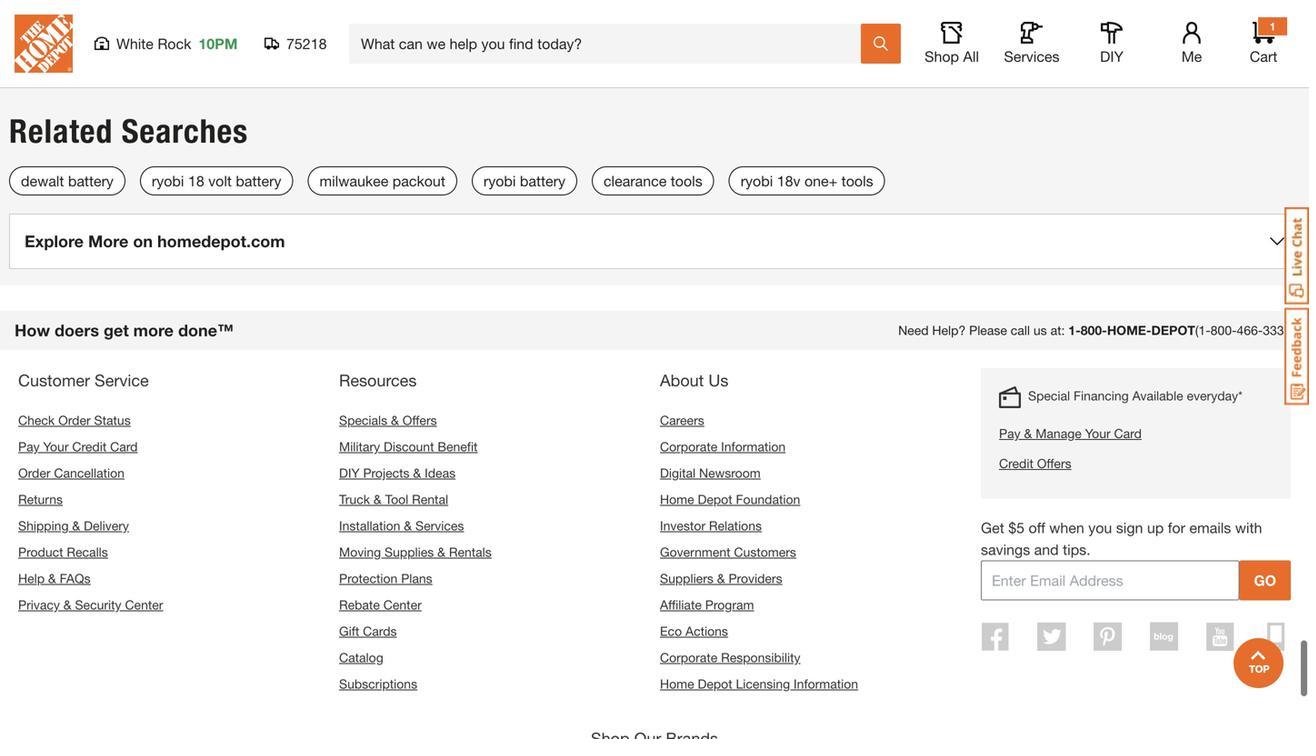 Task type: vqa. For each thing, say whether or not it's contained in the screenshot.
SHOP
yes



Task type: describe. For each thing, give the bounding box(es) containing it.
pay your credit card link
[[18, 439, 138, 454]]

ryobi 18 volt battery
[[152, 172, 281, 190]]

investor
[[660, 518, 706, 533]]

related
[[9, 111, 113, 151]]

us
[[1034, 323, 1047, 338]]

manage
[[1036, 426, 1082, 441]]

status
[[94, 413, 131, 428]]

dewalt battery link
[[9, 166, 125, 195]]

newsroom
[[699, 466, 761, 481]]

card inside pay & manage your card 'link'
[[1114, 426, 1142, 441]]

relations
[[709, 518, 762, 533]]

actions
[[686, 624, 728, 639]]

all
[[963, 48, 979, 65]]

order cancellation link
[[18, 466, 125, 481]]

gift cards
[[339, 624, 397, 639]]

battery inside "link"
[[236, 172, 281, 190]]

pay your credit card
[[18, 439, 138, 454]]

0 horizontal spatial information
[[721, 439, 786, 454]]

about
[[660, 371, 704, 390]]

rebate center
[[339, 597, 422, 612]]

eco actions
[[660, 624, 728, 639]]

projects
[[363, 466, 410, 481]]

product recalls link
[[18, 545, 108, 560]]

careers link
[[660, 413, 705, 428]]

delivery
[[84, 518, 129, 533]]

pay for pay your credit card
[[18, 439, 40, 454]]

suppliers & providers
[[660, 571, 783, 586]]

call
[[1011, 323, 1030, 338]]

suppliers
[[660, 571, 714, 586]]

credit offers link
[[999, 454, 1243, 473]]

home depot on youtube image
[[1206, 622, 1235, 652]]

digital newsroom link
[[660, 466, 761, 481]]

explore more on homedepot.com button
[[9, 214, 1300, 269]]

protection
[[339, 571, 398, 586]]

customer
[[18, 371, 90, 390]]

18
[[188, 172, 204, 190]]

affiliate program link
[[660, 597, 754, 612]]

ryobi 18 volt battery link
[[140, 166, 293, 195]]

recalls
[[67, 545, 108, 560]]

tools inside 'link'
[[842, 172, 874, 190]]

for
[[1168, 519, 1186, 536]]

one+
[[805, 172, 838, 190]]

catalog link
[[339, 650, 384, 665]]

& for truck & tool rental
[[374, 492, 382, 507]]

clearance tools link
[[592, 166, 714, 195]]

shipping
[[18, 518, 69, 533]]

ryobi battery
[[484, 172, 566, 190]]

doers
[[55, 321, 99, 340]]

0 horizontal spatial services
[[416, 518, 464, 533]]

ryobi battery link
[[472, 166, 577, 195]]

help & faqs link
[[18, 571, 91, 586]]

home depot mobile apps image
[[1268, 622, 1286, 652]]

1 tools from the left
[[671, 172, 703, 190]]

service
[[95, 371, 149, 390]]

pay for pay & manage your card
[[999, 426, 1021, 441]]

product recalls
[[18, 545, 108, 560]]

careers
[[660, 413, 705, 428]]

1 vertical spatial information
[[794, 677, 859, 692]]

0 horizontal spatial your
[[43, 439, 69, 454]]

get
[[104, 321, 129, 340]]

customers
[[734, 545, 797, 560]]

subscriptions
[[339, 677, 417, 692]]

clearance tools
[[604, 172, 703, 190]]

off
[[1029, 519, 1046, 536]]

product
[[18, 545, 63, 560]]

subscriptions link
[[339, 677, 417, 692]]

home-
[[1107, 323, 1152, 338]]

1 vertical spatial credit
[[999, 456, 1034, 471]]

pay & manage your card link
[[999, 424, 1243, 443]]

cart
[[1250, 48, 1278, 65]]

ryobi for ryobi 18 volt battery
[[152, 172, 184, 190]]

home for home depot licensing information
[[660, 677, 694, 692]]

special financing available everyday*
[[1029, 388, 1243, 403]]

ryobi for ryobi battery
[[484, 172, 516, 190]]

diy button
[[1083, 22, 1141, 65]]

need help? please call us at: 1-800-home-depot (1-800-466-3337)
[[899, 323, 1295, 338]]

services button
[[1003, 22, 1061, 65]]

me
[[1182, 48, 1202, 65]]

gift cards link
[[339, 624, 397, 639]]

3
[[1239, 55, 1248, 74]]

providers
[[729, 571, 783, 586]]

2 center from the left
[[384, 597, 422, 612]]

when
[[1050, 519, 1085, 536]]

& left ideas
[[413, 466, 421, 481]]

homedepot.com
[[157, 231, 285, 251]]

0 horizontal spatial offers
[[403, 413, 437, 428]]

discount
[[384, 439, 434, 454]]

home depot foundation link
[[660, 492, 801, 507]]

1 center from the left
[[125, 597, 163, 612]]

eco actions link
[[660, 624, 728, 639]]

corporate information
[[660, 439, 786, 454]]

suppliers & providers link
[[660, 571, 783, 586]]

milwaukee
[[320, 172, 389, 190]]

0 horizontal spatial order
[[18, 466, 51, 481]]

home depot licensing information link
[[660, 677, 859, 692]]

ryobi 18v one+ tools link
[[729, 166, 885, 195]]

& for help & faqs
[[48, 571, 56, 586]]



Task type: locate. For each thing, give the bounding box(es) containing it.
800- right depot
[[1211, 323, 1237, 338]]

catalog
[[339, 650, 384, 665]]

1 vertical spatial order
[[18, 466, 51, 481]]

& left the tool
[[374, 492, 382, 507]]

you
[[1089, 519, 1112, 536]]

searches
[[122, 111, 248, 151]]

get
[[981, 519, 1005, 536]]

diy
[[1100, 48, 1124, 65], [339, 466, 360, 481]]

1 horizontal spatial card
[[1114, 426, 1142, 441]]

resources
[[339, 371, 417, 390]]

specials & offers
[[339, 413, 437, 428]]

diy for diy projects & ideas
[[339, 466, 360, 481]]

1 battery from the left
[[68, 172, 114, 190]]

me button
[[1163, 22, 1221, 65]]

digital newsroom
[[660, 466, 761, 481]]

rebate center link
[[339, 597, 422, 612]]

ryobi inside "ryobi 18 volt battery" "link"
[[152, 172, 184, 190]]

credit down pay & manage your card
[[999, 456, 1034, 471]]

1 horizontal spatial services
[[1004, 48, 1060, 65]]

(1-
[[1196, 323, 1211, 338]]

1 vertical spatial depot
[[698, 677, 733, 692]]

0 horizontal spatial tools
[[671, 172, 703, 190]]

need
[[899, 323, 929, 338]]

& left 'manage'
[[1024, 426, 1032, 441]]

savings
[[981, 541, 1031, 558]]

2 depot from the top
[[698, 677, 733, 692]]

the home depot logo image
[[15, 15, 73, 73]]

diy inside button
[[1100, 48, 1124, 65]]

investor relations
[[660, 518, 762, 533]]

depot for licensing
[[698, 677, 733, 692]]

more
[[88, 231, 129, 251]]

live chat image
[[1285, 207, 1310, 305]]

466-
[[1237, 323, 1263, 338]]

0 horizontal spatial ryobi
[[152, 172, 184, 190]]

0 horizontal spatial card
[[110, 439, 138, 454]]

services right all
[[1004, 48, 1060, 65]]

2 horizontal spatial ryobi
[[741, 172, 773, 190]]

& for pay & manage your card
[[1024, 426, 1032, 441]]

clearance
[[604, 172, 667, 190]]

pay down check
[[18, 439, 40, 454]]

volt
[[208, 172, 232, 190]]

help
[[18, 571, 45, 586]]

explore
[[25, 231, 84, 251]]

battery for ryobi battery
[[520, 172, 566, 190]]

program
[[705, 597, 754, 612]]

1 horizontal spatial 800-
[[1211, 323, 1237, 338]]

cart 1
[[1250, 20, 1278, 65]]

ryobi right packout on the left top
[[484, 172, 516, 190]]

1 vertical spatial offers
[[1037, 456, 1072, 471]]

corporate down eco actions link
[[660, 650, 718, 665]]

credit offers
[[999, 456, 1072, 471]]

home down "digital"
[[660, 492, 694, 507]]

pay up the credit offers
[[999, 426, 1021, 441]]

&
[[391, 413, 399, 428], [1024, 426, 1032, 441], [413, 466, 421, 481], [374, 492, 382, 507], [72, 518, 80, 533], [404, 518, 412, 533], [438, 545, 446, 560], [48, 571, 56, 586], [717, 571, 725, 586], [63, 597, 71, 612]]

2 corporate from the top
[[660, 650, 718, 665]]

information up newsroom
[[721, 439, 786, 454]]

1 corporate from the top
[[660, 439, 718, 454]]

corporate responsibility link
[[660, 650, 801, 665]]

1 vertical spatial diy
[[339, 466, 360, 481]]

& left the rentals
[[438, 545, 446, 560]]

& for privacy & security center
[[63, 597, 71, 612]]

corporate for corporate information
[[660, 439, 718, 454]]

0 vertical spatial home
[[660, 492, 694, 507]]

0 vertical spatial credit
[[72, 439, 107, 454]]

ryobi inside ryobi 18v one+ tools 'link'
[[741, 172, 773, 190]]

diy left the me
[[1100, 48, 1124, 65]]

card down status on the left of page
[[110, 439, 138, 454]]

services down rental in the left bottom of the page
[[416, 518, 464, 533]]

1 vertical spatial services
[[416, 518, 464, 533]]

1 depot from the top
[[698, 492, 733, 507]]

home down eco
[[660, 677, 694, 692]]

credit up the cancellation
[[72, 439, 107, 454]]

and
[[1035, 541, 1059, 558]]

home
[[660, 492, 694, 507], [660, 677, 694, 692]]

dewalt
[[21, 172, 64, 190]]

pay inside 'link'
[[999, 426, 1021, 441]]

corporate
[[660, 439, 718, 454], [660, 650, 718, 665]]

shipping & delivery
[[18, 518, 129, 533]]

cards
[[363, 624, 397, 639]]

& down government customers at the bottom of the page
[[717, 571, 725, 586]]

center down plans
[[384, 597, 422, 612]]

card up credit offers link
[[1114, 426, 1142, 441]]

ryobi for ryobi 18v one+ tools
[[741, 172, 773, 190]]

1 horizontal spatial ryobi
[[484, 172, 516, 190]]

protection plans link
[[339, 571, 433, 586]]

0 vertical spatial order
[[58, 413, 91, 428]]

& up military discount benefit
[[391, 413, 399, 428]]

depot up investor relations
[[698, 492, 733, 507]]

center
[[125, 597, 163, 612], [384, 597, 422, 612]]

go
[[1254, 572, 1277, 589]]

everyday*
[[1187, 388, 1243, 403]]

0 horizontal spatial 800-
[[1081, 323, 1107, 338]]

2 ryobi from the left
[[484, 172, 516, 190]]

corporate down careers link on the bottom of the page
[[660, 439, 718, 454]]

depot for foundation
[[698, 492, 733, 507]]

1 horizontal spatial information
[[794, 677, 859, 692]]

home depot on twitter image
[[1038, 622, 1066, 652]]

us
[[709, 371, 729, 390]]

1 home from the top
[[660, 492, 694, 507]]

privacy & security center link
[[18, 597, 163, 612]]

milwaukee packout
[[320, 172, 445, 190]]

1
[[1270, 20, 1276, 33]]

check order status
[[18, 413, 131, 428]]

home depot blog image
[[1150, 622, 1179, 652]]

your up order cancellation "link"
[[43, 439, 69, 454]]

home depot on facebook image
[[982, 622, 1010, 652]]

rebate
[[339, 597, 380, 612]]

order up returns link
[[18, 466, 51, 481]]

& for shipping & delivery
[[72, 518, 80, 533]]

1 ryobi from the left
[[152, 172, 184, 190]]

2 home from the top
[[660, 677, 694, 692]]

1 horizontal spatial pay
[[999, 426, 1021, 441]]

on
[[133, 231, 153, 251]]

diy up truck
[[339, 466, 360, 481]]

ryobi left 18
[[152, 172, 184, 190]]

your
[[1085, 426, 1111, 441], [43, 439, 69, 454]]

ryobi left the 18v
[[741, 172, 773, 190]]

0 vertical spatial offers
[[403, 413, 437, 428]]

0 horizontal spatial credit
[[72, 439, 107, 454]]

1 horizontal spatial battery
[[236, 172, 281, 190]]

card
[[1114, 426, 1142, 441], [110, 439, 138, 454]]

0 vertical spatial corporate
[[660, 439, 718, 454]]

returns
[[18, 492, 63, 507]]

center right the security on the bottom of page
[[125, 597, 163, 612]]

truck & tool rental link
[[339, 492, 448, 507]]

gift
[[339, 624, 359, 639]]

1 horizontal spatial tools
[[842, 172, 874, 190]]

& up supplies
[[404, 518, 412, 533]]

supplies
[[385, 545, 434, 560]]

18v
[[777, 172, 801, 190]]

more
[[133, 321, 174, 340]]

affiliate
[[660, 597, 702, 612]]

plans
[[401, 571, 433, 586]]

2 battery from the left
[[236, 172, 281, 190]]

offers down 'manage'
[[1037, 456, 1072, 471]]

depot down corporate responsibility
[[698, 677, 733, 692]]

0 horizontal spatial pay
[[18, 439, 40, 454]]

800- right at:
[[1081, 323, 1107, 338]]

cancellation
[[54, 466, 125, 481]]

0 vertical spatial services
[[1004, 48, 1060, 65]]

depot
[[698, 492, 733, 507], [698, 677, 733, 692]]

1 horizontal spatial center
[[384, 597, 422, 612]]

What can we help you find today? search field
[[361, 25, 860, 63]]

military discount benefit link
[[339, 439, 478, 454]]

moving
[[339, 545, 381, 560]]

government
[[660, 545, 731, 560]]

& down faqs
[[63, 597, 71, 612]]

& inside 'link'
[[1024, 426, 1032, 441]]

1 800- from the left
[[1081, 323, 1107, 338]]

offers
[[403, 413, 437, 428], [1037, 456, 1072, 471]]

& for installation & services
[[404, 518, 412, 533]]

1 horizontal spatial offers
[[1037, 456, 1072, 471]]

& up the recalls
[[72, 518, 80, 533]]

security
[[75, 597, 121, 612]]

corporate responsibility
[[660, 650, 801, 665]]

1 vertical spatial home
[[660, 677, 694, 692]]

800-
[[1081, 323, 1107, 338], [1211, 323, 1237, 338]]

1 horizontal spatial your
[[1085, 426, 1111, 441]]

3 battery from the left
[[520, 172, 566, 190]]

ryobi inside ryobi battery link
[[484, 172, 516, 190]]

information right licensing
[[794, 677, 859, 692]]

0 vertical spatial diy
[[1100, 48, 1124, 65]]

diy for diy
[[1100, 48, 1124, 65]]

shop all button
[[923, 22, 981, 65]]

1 horizontal spatial order
[[58, 413, 91, 428]]

installation
[[339, 518, 401, 533]]

tools right "clearance" at top
[[671, 172, 703, 190]]

packout
[[393, 172, 445, 190]]

your inside 'link'
[[1085, 426, 1111, 441]]

& for specials & offers
[[391, 413, 399, 428]]

your down financing
[[1085, 426, 1111, 441]]

0 horizontal spatial battery
[[68, 172, 114, 190]]

Enter Email Address text field
[[981, 561, 1240, 601]]

this is the first slide image
[[1193, 57, 1208, 72]]

white
[[116, 35, 154, 52]]

& right "help"
[[48, 571, 56, 586]]

sign
[[1117, 519, 1143, 536]]

shop all
[[925, 48, 979, 65]]

2 horizontal spatial battery
[[520, 172, 566, 190]]

corporate for corporate responsibility
[[660, 650, 718, 665]]

1 horizontal spatial diy
[[1100, 48, 1124, 65]]

0 vertical spatial depot
[[698, 492, 733, 507]]

home depot on pinterest image
[[1094, 622, 1122, 652]]

next slide image
[[1264, 57, 1279, 72]]

check order status link
[[18, 413, 131, 428]]

returns link
[[18, 492, 63, 507]]

privacy & security center
[[18, 597, 163, 612]]

done™
[[178, 321, 234, 340]]

battery for dewalt battery
[[68, 172, 114, 190]]

1 horizontal spatial credit
[[999, 456, 1034, 471]]

2 tools from the left
[[842, 172, 874, 190]]

eco
[[660, 624, 682, 639]]

order cancellation
[[18, 466, 125, 481]]

& for suppliers & providers
[[717, 571, 725, 586]]

1 vertical spatial corporate
[[660, 650, 718, 665]]

explore more on homedepot.com
[[25, 231, 285, 251]]

up
[[1147, 519, 1164, 536]]

installation & services link
[[339, 518, 464, 533]]

3 ryobi from the left
[[741, 172, 773, 190]]

faqs
[[60, 571, 91, 586]]

2 800- from the left
[[1211, 323, 1237, 338]]

emails
[[1190, 519, 1232, 536]]

shop
[[925, 48, 959, 65]]

tools right the one+
[[842, 172, 874, 190]]

0 horizontal spatial diy
[[339, 466, 360, 481]]

military
[[339, 439, 380, 454]]

benefit
[[438, 439, 478, 454]]

feedback link image
[[1285, 307, 1310, 406]]

0 vertical spatial information
[[721, 439, 786, 454]]

offers up discount
[[403, 413, 437, 428]]

home for home depot foundation
[[660, 492, 694, 507]]

order up pay your credit card at bottom
[[58, 413, 91, 428]]

services inside services button
[[1004, 48, 1060, 65]]

0 horizontal spatial center
[[125, 597, 163, 612]]

ideas
[[425, 466, 456, 481]]



